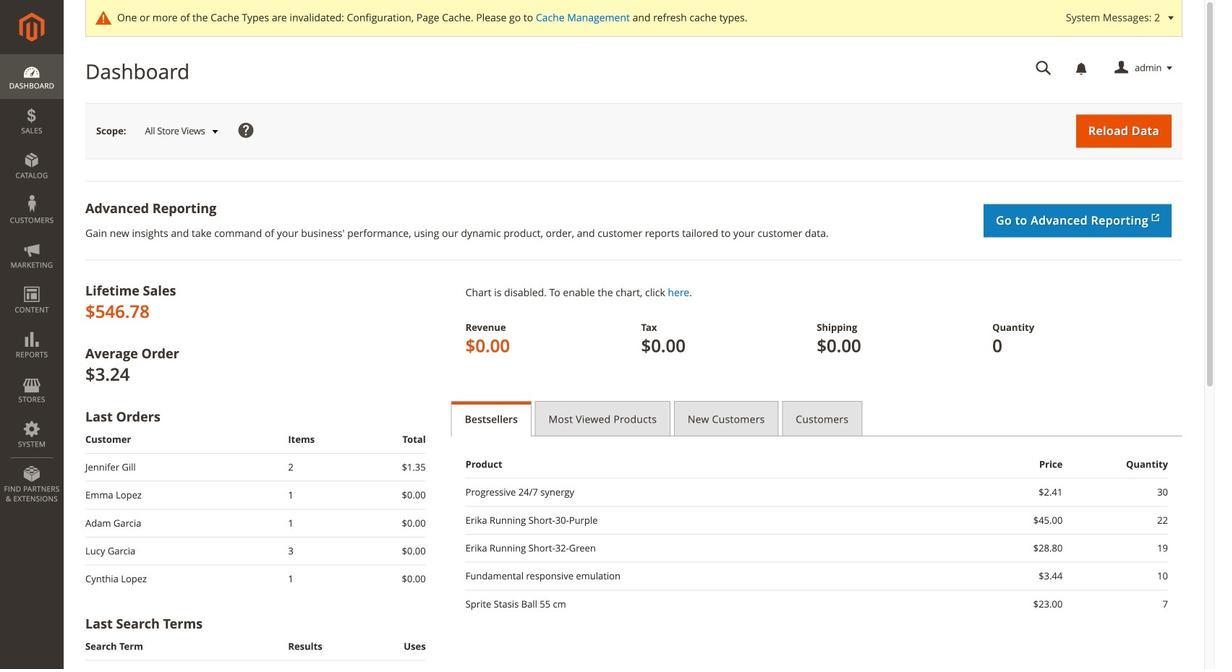 Task type: locate. For each thing, give the bounding box(es) containing it.
None text field
[[1026, 56, 1062, 81]]

menu bar
[[0, 54, 64, 512]]

magento admin panel image
[[19, 12, 44, 42]]

tab list
[[451, 401, 1183, 437]]



